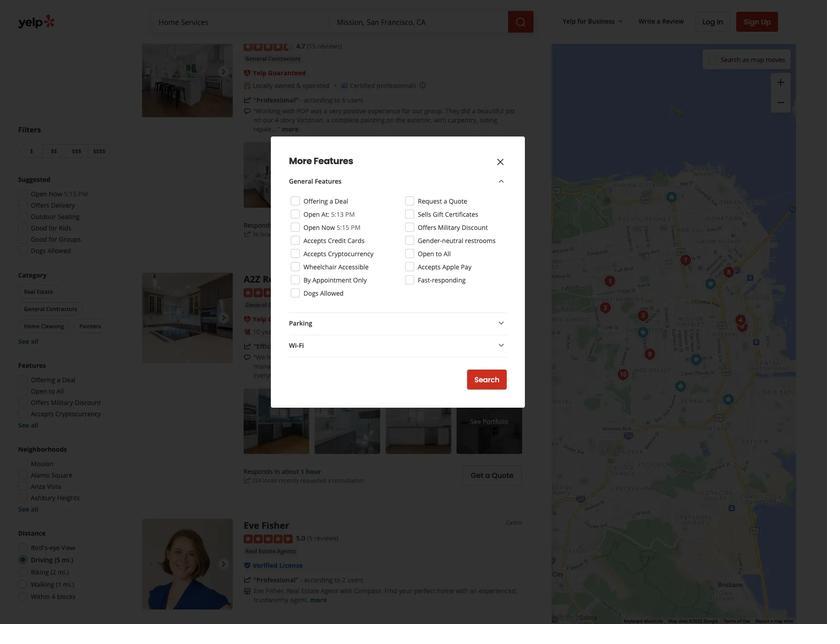 Task type: describe. For each thing, give the bounding box(es) containing it.
0 vertical spatial a2z
[[244, 273, 261, 285]]

1 vertical spatial pm
[[346, 210, 355, 219]]

0 horizontal spatial 10
[[253, 328, 260, 336]]

16 trending v2 image for "efficient" - according to 9 users
[[244, 343, 251, 350]]

more features
[[289, 155, 353, 168]]

map region
[[537, 7, 828, 625]]

the meticulous handyman image
[[601, 273, 620, 291]]

a inside "we hired a2z remodeling for a remodel of our kitchen and bathrooms. our project manager, dor, was great to work with and helped guide us through the entire process. everything came…"
[[344, 353, 348, 362]]

"professional" - according to 6 users
[[254, 96, 364, 105]]

16 speech v2 image
[[244, 354, 251, 362]]

painting
[[361, 116, 385, 125]]

everything
[[254, 371, 285, 380]]

0 vertical spatial owned
[[275, 81, 295, 90]]

alamo
[[31, 471, 50, 480]]

accepts cryptocurrency inside more features dialog
[[304, 249, 374, 258]]

previous image for pop construction
[[146, 66, 157, 77]]

open now 5:15 pm inside 'group'
[[31, 190, 88, 198]]

accepts inside 'group'
[[31, 410, 54, 418]]

accepts apple pay
[[418, 263, 472, 271]]

contractors for construction
[[268, 55, 301, 63]]

yelp inside yelp for business button
[[563, 17, 576, 25]]

reviews) for a2z remodeling
[[318, 288, 342, 297]]

slideshow element for eve
[[142, 519, 233, 610]]

ave
[[513, 273, 523, 280]]

1 horizontal spatial and
[[419, 353, 430, 362]]

eve fisher image
[[635, 324, 653, 342]]

3291 lakeshore ave
[[472, 273, 523, 280]]

real for real estate
[[24, 288, 35, 296]]

0 vertical spatial now
[[49, 190, 62, 198]]

$
[[30, 147, 33, 155]]

wi-
[[289, 341, 299, 350]]

16 bizhouse v2 image
[[244, 588, 251, 595]]

$$$$ button
[[88, 144, 111, 158]]

agents
[[277, 548, 296, 556]]

all inside more features dialog
[[444, 249, 451, 258]]

pm inside 'group'
[[78, 190, 88, 198]]

16 speech v2 image
[[244, 108, 251, 115]]

get a quote button for a2z remodeling
[[463, 466, 523, 486]]

allowed inside more features dialog
[[320, 289, 344, 298]]

1 all from the top
[[31, 337, 39, 346]]

0 vertical spatial locally
[[253, 81, 273, 90]]

write a review
[[639, 17, 684, 25]]

offering for open to all
[[31, 376, 55, 384]]

home cleaning button
[[18, 320, 70, 333]]

yelp for business button
[[559, 13, 628, 29]]

open to all inside more features dialog
[[418, 249, 451, 258]]

"we
[[254, 353, 265, 362]]

1 vertical spatial in
[[279, 328, 285, 336]]

contractors for remodeling
[[268, 302, 301, 309]]

with left an
[[456, 587, 469, 596]]

1
[[301, 468, 304, 476]]

0 vertical spatial 10
[[301, 221, 308, 230]]

came…"
[[287, 371, 310, 380]]

they
[[446, 107, 460, 115]]

keyboard shortcuts
[[624, 619, 664, 625]]

walking (1 mi.)
[[31, 580, 74, 589]]

next image
[[218, 559, 229, 570]]

pop construction
[[244, 26, 322, 39]]

16 trending v2 image for "professional" - according to 2 users
[[244, 577, 251, 584]]

search image
[[516, 17, 527, 28]]

2
[[342, 576, 346, 585]]

group containing category
[[16, 271, 113, 346]]

real inside eve fisher, real estate agent with compass. find your perfect home with an experienced, trustworthy agent.
[[287, 587, 300, 596]]

more features dialog
[[0, 0, 828, 625]]

review
[[663, 17, 684, 25]]

1 see portfolio from the top
[[471, 171, 509, 180]]

samantha huang - corcoran icon properties image
[[641, 346, 659, 364]]

pop
[[244, 26, 261, 39]]

real for real estate agents
[[246, 548, 257, 556]]

yelp guaranteed button for remodeling
[[253, 315, 306, 324]]

about for construction
[[282, 221, 299, 230]]

general features
[[289, 177, 342, 185]]

cottage adu image
[[702, 275, 720, 294]]

all for offering a deal
[[31, 421, 39, 430]]

accepts credit cards
[[304, 236, 365, 245]]

dogs allowed inside 'group'
[[31, 246, 71, 255]]

delivery
[[51, 201, 75, 210]]

dogs inside 'group'
[[31, 246, 46, 255]]

mi.) for walking (1 mi.)
[[63, 580, 74, 589]]

map for moves
[[751, 55, 765, 64]]

appointment
[[313, 276, 352, 284]]

did
[[461, 107, 471, 115]]

accessible
[[339, 263, 369, 271]]

in for remodeling
[[275, 468, 280, 476]]

a2z remodeling
[[244, 273, 317, 285]]

eve fisher image
[[142, 519, 233, 610]]

0 horizontal spatial our
[[263, 116, 274, 125]]

only
[[353, 276, 367, 284]]

slideshow element for pop
[[142, 26, 233, 117]]

next image for pop
[[218, 66, 229, 77]]

yelp for construction
[[253, 69, 267, 77]]

real estate
[[24, 288, 53, 296]]

4.9 (79 reviews)
[[296, 288, 342, 297]]

moves
[[766, 55, 786, 64]]

to inside more features dialog
[[436, 249, 442, 258]]

military for certificates
[[438, 223, 460, 232]]

good for good for groups
[[31, 235, 47, 244]]

with down 2
[[340, 587, 353, 596]]

group containing features
[[15, 361, 113, 430]]

find
[[385, 587, 398, 596]]

biking (2 mi.)
[[31, 568, 69, 577]]

home cleaning
[[24, 323, 64, 330]]

according for pop construction
[[304, 96, 333, 105]]

trustworthy
[[254, 596, 289, 605]]

see down search button
[[471, 417, 481, 426]]

mission for "working with pop was a very positive experience for our group. they did a beautiful job on our 4 story victorian, a complete painting on the exterior, with carpentry, siding repair,…"
[[503, 26, 523, 34]]

general contractors inside 'group'
[[24, 305, 77, 313]]

vista
[[47, 482, 61, 491]]

the inside "we hired a2z remodeling for a remodel of our kitchen and bathrooms. our project manager, dor, was great to work with and helped guide us through the entire process. everything came…"
[[454, 362, 463, 371]]

consultation for pop construction
[[329, 231, 361, 238]]

offering for open at:
[[304, 197, 328, 205]]

16 trending v2 image
[[244, 477, 251, 485]]

4.7 star rating image
[[244, 42, 293, 51]]

according for a2z remodeling
[[291, 342, 320, 351]]

recently for remodeling
[[279, 477, 299, 485]]

certificates
[[445, 210, 479, 219]]

2 see portfolio from the top
[[471, 417, 509, 426]]

certified
[[350, 81, 375, 90]]

features for more features
[[314, 155, 353, 168]]

design remodeling & construction details image
[[635, 324, 653, 342]]

24 chevron down v2 image
[[496, 318, 507, 329]]

group containing suggested
[[15, 175, 113, 258]]

we do construction image
[[663, 189, 681, 207]]

eye
[[50, 544, 60, 552]]

0 vertical spatial our
[[413, 107, 423, 115]]

up
[[762, 17, 771, 27]]

offers military discount for certificates
[[418, 223, 488, 232]]

us
[[420, 362, 427, 371]]

through
[[428, 362, 452, 371]]

see for category
[[18, 337, 29, 346]]

cards
[[348, 236, 365, 245]]

cryptocurrency inside 'group'
[[55, 410, 101, 418]]

victorian,
[[297, 116, 325, 125]]

0 vertical spatial offers
[[31, 201, 49, 210]]

offers for accepts cryptocurrency
[[31, 398, 49, 407]]

16 certified professionals v2 image
[[341, 82, 348, 89]]

2 vertical spatial pm
[[351, 223, 361, 232]]

16 trending v2 image for "professional" - according to 6 users
[[244, 97, 251, 104]]

perfect
[[414, 587, 435, 596]]

about for remodeling
[[282, 468, 299, 476]]

get a quote button for pop construction
[[463, 219, 523, 239]]

offering a deal for open to all
[[31, 376, 75, 384]]

paul woodford services image
[[672, 378, 690, 396]]

users for pop construction
[[348, 96, 364, 105]]

4 inside option group
[[52, 593, 55, 601]]

use
[[743, 619, 751, 625]]

consultation for a2z remodeling
[[332, 477, 364, 485]]

"working
[[254, 107, 281, 115]]

eve for eve fisher
[[244, 519, 259, 532]]

now inside more features dialog
[[322, 223, 335, 232]]

pop construction link
[[244, 26, 322, 39]]

verified
[[253, 562, 278, 570]]

$$
[[51, 147, 57, 155]]

ashbury heights
[[31, 494, 80, 502]]

group.
[[425, 107, 444, 115]]

map data ©2023 google
[[669, 619, 718, 625]]

1 vertical spatial all
[[57, 387, 64, 396]]

1 vertical spatial 16 locally owned v2 image
[[324, 329, 331, 336]]

yelp for business
[[563, 17, 615, 25]]

in for construction
[[275, 221, 280, 230]]

more for construction
[[282, 125, 299, 134]]

general for general contractors button for remodeling
[[246, 302, 267, 309]]

credit
[[328, 236, 346, 245]]

general contractors link for remodeling
[[244, 301, 303, 310]]

1 vertical spatial of
[[738, 619, 742, 625]]

bird's-
[[31, 544, 50, 552]]

0 vertical spatial remodeling
[[263, 273, 317, 285]]

wi-fi
[[289, 341, 304, 350]]

9
[[329, 342, 333, 351]]

responds for a2z
[[244, 468, 273, 476]]

home
[[24, 323, 40, 330]]

certified professionals
[[350, 81, 417, 90]]

24 chevron down v2 image for fi
[[496, 340, 507, 351]]

get for pop construction
[[471, 224, 484, 235]]

- for construction
[[300, 96, 302, 105]]

real estate agents link
[[244, 547, 298, 556]]

0 horizontal spatial operated
[[303, 81, 330, 90]]

with up story
[[282, 107, 295, 115]]

see up certificates
[[471, 171, 481, 180]]

1 horizontal spatial owned
[[355, 328, 375, 336]]

36 locals recently requested a consultation
[[252, 231, 361, 238]]

"we hired a2z remodeling for a remodel of our kitchen and bathrooms. our project manager, dor, was great to work with and helped guide us through the entire process. everything came…"
[[254, 353, 509, 380]]

keyboard shortcuts button
[[624, 619, 664, 625]]

0 horizontal spatial 16 locally owned v2 image
[[244, 82, 251, 89]]

mission for anza vista
[[31, 460, 54, 468]]

locals for remodeling
[[263, 477, 278, 485]]

general features button
[[289, 176, 507, 188]]

4.9 star rating image
[[244, 289, 293, 298]]

1 see all button from the top
[[18, 337, 39, 346]]

general for general contractors button above cleaning
[[24, 305, 45, 313]]

see portfolio link for pop construction
[[457, 142, 523, 208]]

"working with pop was a very positive experience for our group. they did a beautiful job on our 4 story victorian, a complete painting on the exterior, with carpentry, siding repair,…"
[[254, 107, 515, 134]]

dogs allowed inside more features dialog
[[304, 289, 344, 298]]

"professional" for - according to 6 users
[[254, 96, 299, 105]]

data
[[679, 619, 688, 625]]

get a quote for construction
[[471, 224, 514, 235]]

zoom in image
[[776, 77, 787, 88]]

see all for offering a deal
[[18, 421, 39, 430]]

4 inside "working with pop was a very positive experience for our group. they did a beautiful job on our 4 story victorian, a complete painting on the exterior, with carpentry, siding repair,…"
[[275, 116, 279, 125]]

gender-neutral restrooms
[[418, 236, 496, 245]]

option group containing distance
[[15, 529, 113, 604]]

kitchen
[[396, 353, 418, 362]]

search for search
[[475, 375, 500, 385]]

the handyman can image
[[720, 264, 738, 282]]

a2z remodeling image
[[142, 273, 233, 364]]

report a map error
[[756, 619, 794, 625]]

within 4 blocks
[[31, 593, 76, 601]]

dogs inside more features dialog
[[304, 289, 319, 298]]

see all button for offering a deal
[[18, 421, 39, 430]]

general contractors link for construction
[[244, 54, 303, 63]]

request a quote
[[418, 197, 468, 205]]

suggested
[[18, 175, 50, 184]]

positive
[[343, 107, 366, 115]]

ashbury
[[31, 494, 55, 502]]

hired
[[267, 353, 283, 362]]

biking
[[31, 568, 49, 577]]

very
[[329, 107, 342, 115]]

(5 for 5.0
[[307, 534, 313, 543]]



Task type: vqa. For each thing, say whether or not it's contained in the screenshot.
General Contractors button
yes



Task type: locate. For each thing, give the bounding box(es) containing it.
recently down responds in about 10 minutes
[[276, 231, 296, 238]]

general contractors down 4.9 star rating image
[[246, 302, 301, 309]]

get a quote button
[[463, 219, 523, 239], [463, 466, 523, 486]]

category
[[18, 271, 47, 279]]

open to all inside 'group'
[[31, 387, 64, 396]]

portfolio down close "image"
[[483, 171, 509, 180]]

users
[[348, 96, 364, 105], [335, 342, 351, 351], [348, 576, 364, 585]]

handlify image
[[615, 366, 633, 384]]

log in link
[[695, 12, 732, 32]]

2 slideshow element from the top
[[142, 273, 233, 364]]

map
[[669, 619, 678, 625]]

1 vertical spatial (5
[[54, 556, 60, 565]]

contractors inside 'group'
[[46, 305, 77, 313]]

google image
[[554, 613, 584, 625]]

eve inside eve fisher, real estate agent with compass. find your perfect home with an experienced, trustworthy agent.
[[254, 587, 264, 596]]

0 vertical spatial good
[[31, 224, 47, 232]]

yelp guaranteed down the 4.7 star rating image
[[253, 69, 306, 77]]

features
[[314, 155, 353, 168], [315, 177, 342, 185], [18, 361, 46, 370]]

0 vertical spatial slideshow element
[[142, 26, 233, 117]]

sign up link
[[737, 12, 779, 32]]

military inside more features dialog
[[438, 223, 460, 232]]

users right "9"
[[335, 342, 351, 351]]

allowed down appointment
[[320, 289, 344, 298]]

1 guaranteed from the top
[[268, 69, 306, 77]]

16 locally owned v2 image up "9"
[[324, 329, 331, 336]]

previous image for a2z remodeling
[[146, 313, 157, 324]]

1 responds from the top
[[244, 221, 273, 230]]

1 vertical spatial see portfolio link
[[457, 389, 523, 455]]

open now 5:15 pm inside more features dialog
[[304, 223, 361, 232]]

1 vertical spatial reviews)
[[318, 288, 342, 297]]

features inside dropdown button
[[315, 177, 342, 185]]

24 chevron down v2 image
[[496, 176, 507, 187], [496, 340, 507, 351]]

dogs down by
[[304, 289, 319, 298]]

0 horizontal spatial cryptocurrency
[[55, 410, 101, 418]]

siding
[[480, 116, 498, 125]]

- left fi
[[287, 342, 289, 351]]

1 vertical spatial next image
[[218, 313, 229, 324]]

see all down 'home'
[[18, 337, 39, 346]]

2 portfolio from the top
[[483, 417, 509, 426]]

breathable image
[[677, 252, 695, 270]]

1 horizontal spatial our
[[384, 353, 394, 362]]

the down bathrooms.
[[454, 362, 463, 371]]

open now 5:15 pm
[[31, 190, 88, 198], [304, 223, 361, 232]]

0 horizontal spatial of
[[376, 353, 382, 362]]

see down 'home'
[[18, 337, 29, 346]]

2 vertical spatial users
[[348, 576, 364, 585]]

1 vertical spatial map
[[774, 619, 783, 625]]

all down "ashbury"
[[31, 505, 39, 514]]

2 previous image from the top
[[146, 313, 157, 324]]

1 general contractors link from the top
[[244, 54, 303, 63]]

and down 'remodel'
[[367, 362, 378, 371]]

more link for fisher
[[310, 596, 327, 605]]

offers military discount
[[418, 223, 488, 232], [31, 398, 101, 407]]

0 vertical spatial all
[[31, 337, 39, 346]]

deal for open at:
[[335, 197, 348, 205]]

discount for neutral
[[462, 223, 488, 232]]

zoom out image
[[776, 97, 787, 108]]

for up exterior,
[[402, 107, 411, 115]]

1 next image from the top
[[218, 66, 229, 77]]

2 responds from the top
[[244, 468, 273, 476]]

your
[[399, 587, 413, 596]]

users up positive
[[348, 96, 364, 105]]

1 yelp guaranteed button from the top
[[253, 69, 306, 77]]

deal inside more features dialog
[[335, 197, 348, 205]]

about left '1'
[[282, 468, 299, 476]]

our up helped
[[384, 353, 394, 362]]

6
[[342, 96, 346, 105]]

report
[[756, 619, 770, 625]]

in right years
[[279, 328, 285, 336]]

repair,…"
[[254, 125, 280, 134]]

1 get from the top
[[471, 224, 484, 235]]

& up wi-fi dropdown button at the bottom of the page
[[376, 328, 381, 336]]

1 vertical spatial users
[[335, 342, 351, 351]]

2 yelp guaranteed button from the top
[[253, 315, 306, 324]]

terms of use link
[[724, 619, 751, 625]]

2 yelp guaranteed from the top
[[253, 315, 306, 324]]

seating
[[58, 212, 80, 221]]

mi.) for driving (5 mi.)
[[62, 556, 73, 565]]

your castro handyman image
[[635, 307, 653, 325]]

1 horizontal spatial mission
[[503, 26, 523, 34]]

1 portfolio from the top
[[483, 171, 509, 180]]

our down "working
[[263, 116, 274, 125]]

guaranteed for remodeling
[[268, 315, 306, 324]]

offers delivery
[[31, 201, 75, 210]]

of left use
[[738, 619, 742, 625]]

search inside button
[[475, 375, 500, 385]]

accepts
[[304, 236, 327, 245], [304, 249, 327, 258], [418, 263, 441, 271], [31, 410, 54, 418]]

of
[[376, 353, 382, 362], [738, 619, 742, 625]]

more link for construction
[[282, 125, 299, 134]]

remodeling up 4.9
[[263, 273, 317, 285]]

at:
[[322, 210, 330, 219]]

yelp guaranteed button down the 4.7 star rating image
[[253, 69, 306, 77]]

pop construction image
[[688, 351, 706, 369]]

handyman heroes image
[[597, 299, 615, 318]]

group
[[771, 73, 791, 113], [15, 175, 113, 258], [16, 271, 113, 346], [15, 361, 113, 430], [15, 445, 113, 514]]

1 vertical spatial mission
[[31, 460, 54, 468]]

remodeling inside "we hired a2z remodeling for a remodel of our kitchen and bathrooms. our project manager, dor, was great to work with and helped guide us through the entire process. everything came…"
[[297, 353, 333, 362]]

see all button down 'home'
[[18, 337, 39, 346]]

discount inside 'group'
[[75, 398, 101, 407]]

the inside "working with pop was a very positive experience for our group. they did a beautiful job on our 4 story victorian, a complete painting on the exterior, with carpentry, siding repair,…"
[[396, 116, 406, 125]]

estate
[[37, 288, 53, 296], [259, 548, 276, 556], [301, 587, 319, 596]]

0 vertical spatial locally owned & operated
[[253, 81, 330, 90]]

0 horizontal spatial map
[[751, 55, 765, 64]]

pop construction image
[[142, 26, 233, 117]]

general down 'more'
[[289, 177, 313, 185]]

yelp down the 4.7 star rating image
[[253, 69, 267, 77]]

offering a deal for open at:
[[304, 197, 348, 205]]

offers military discount inside more features dialog
[[418, 223, 488, 232]]

now down open at: 5:13 pm
[[322, 223, 335, 232]]

2 vertical spatial quote
[[492, 471, 514, 481]]

2 horizontal spatial estate
[[301, 587, 319, 596]]

on down 'experience'
[[387, 116, 394, 125]]

more for fisher
[[310, 596, 327, 605]]

eve fisher, real estate agent with compass. find your perfect home with an experienced, trustworthy agent.
[[254, 587, 517, 605]]

reviews) for eve fisher
[[314, 534, 339, 543]]

guaranteed for construction
[[268, 69, 306, 77]]

business
[[588, 17, 615, 25]]

slideshow element for a2z
[[142, 273, 233, 364]]

our
[[468, 353, 480, 362]]

guaranteed down 4.7
[[268, 69, 306, 77]]

1 vertical spatial -
[[287, 342, 289, 351]]

1 horizontal spatial operated
[[383, 328, 410, 336]]

requested for a2z remodeling
[[301, 477, 327, 485]]

10 up "36 locals recently requested a consultation"
[[301, 221, 308, 230]]

sign up
[[744, 17, 771, 27]]

eve for eve fisher, real estate agent with compass. find your perfect home with an experienced, trustworthy agent.
[[254, 587, 264, 596]]

"professional" - according to 2 users
[[254, 576, 364, 585]]

1 vertical spatial open now 5:15 pm
[[304, 223, 361, 232]]

1 horizontal spatial accepts cryptocurrency
[[304, 249, 374, 258]]

owned up "professional" - according to 6 users
[[275, 81, 295, 90]]

remodeling up great
[[297, 353, 333, 362]]

see all button down "ashbury"
[[18, 505, 39, 514]]

"professional" up "working
[[254, 96, 299, 105]]

military for all
[[51, 398, 73, 407]]

with
[[282, 107, 295, 115], [434, 116, 447, 125], [352, 362, 365, 371], [340, 587, 353, 596], [456, 587, 469, 596]]

discount for cryptocurrency
[[75, 398, 101, 407]]

1 horizontal spatial more
[[310, 596, 327, 605]]

quote for a2z remodeling
[[492, 471, 514, 481]]

slideshow element
[[142, 26, 233, 117], [142, 273, 233, 364], [142, 519, 233, 610]]

0 vertical spatial operated
[[303, 81, 330, 90]]

see all button up 'neighborhoods' on the left of page
[[18, 421, 39, 430]]

1 yelp guaranteed from the top
[[253, 69, 306, 77]]

24 chevron down v2 image for features
[[496, 176, 507, 187]]

to inside "we hired a2z remodeling for a remodel of our kitchen and bathrooms. our project manager, dor, was great to work with and helped guide us through the entire process. everything came…"
[[328, 362, 334, 371]]

2 see all from the top
[[18, 421, 39, 430]]

1 horizontal spatial allowed
[[320, 289, 344, 298]]

a2z up 4.9 star rating image
[[244, 273, 261, 285]]

general contractors link down the 4.7 star rating image
[[244, 54, 303, 63]]

our inside "we hired a2z remodeling for a remodel of our kitchen and bathrooms. our project manager, dor, was great to work with and helped guide us through the entire process. everything came…"
[[384, 353, 394, 362]]

1 vertical spatial yelp
[[253, 69, 267, 77]]

2 vertical spatial slideshow element
[[142, 519, 233, 610]]

2 guaranteed from the top
[[268, 315, 306, 324]]

option group
[[15, 529, 113, 604]]

blocks
[[57, 593, 76, 601]]

2 vertical spatial yelp
[[253, 315, 267, 324]]

accepts up fast-
[[418, 263, 441, 271]]

estate inside 'group'
[[37, 288, 53, 296]]

5 star rating image
[[244, 535, 293, 544]]

2 vertical spatial see all button
[[18, 505, 39, 514]]

sells
[[418, 210, 431, 219]]

dogs allowed down good for groups
[[31, 246, 71, 255]]

3 previous image from the top
[[146, 559, 157, 570]]

0 vertical spatial of
[[376, 353, 382, 362]]

previous image
[[146, 66, 157, 77], [146, 313, 157, 324], [146, 559, 157, 570]]

1 vertical spatial 4
[[52, 593, 55, 601]]

see all down "ashbury"
[[18, 505, 39, 514]]

reviews) down appointment
[[318, 288, 342, 297]]

3 all from the top
[[31, 505, 39, 514]]

quote for pop construction
[[492, 224, 514, 235]]

general for general contractors button corresponding to construction
[[246, 55, 267, 63]]

driving (5 mi.)
[[31, 556, 73, 565]]

contractors down the 4.7 star rating image
[[268, 55, 301, 63]]

0 vertical spatial yelp guaranteed
[[253, 69, 306, 77]]

0 horizontal spatial on
[[254, 116, 262, 125]]

yelp guaranteed button for construction
[[253, 69, 306, 77]]

a2z inside "we hired a2z remodeling for a remodel of our kitchen and bathrooms. our project manager, dor, was great to work with and helped guide us through the entire process. everything came…"
[[284, 353, 296, 362]]

3 see all from the top
[[18, 505, 39, 514]]

2 next image from the top
[[218, 313, 229, 324]]

1 vertical spatial all
[[31, 421, 39, 430]]

recently for construction
[[276, 231, 296, 238]]

0 horizontal spatial estate
[[37, 288, 53, 296]]

0 vertical spatial in
[[275, 221, 280, 230]]

"efficient" - according to 9 users
[[254, 342, 351, 351]]

yelp guaranteed up the 10 years in business
[[253, 315, 306, 324]]

1 about from the top
[[282, 221, 299, 230]]

2 see all button from the top
[[18, 421, 39, 430]]

filters
[[18, 125, 41, 134]]

1 on from the left
[[254, 116, 262, 125]]

with down 'group.'
[[434, 116, 447, 125]]

1 get a quote from the top
[[471, 224, 514, 235]]

reviews) for pop construction
[[318, 41, 342, 50]]

16 chevron down v2 image
[[617, 18, 624, 25]]

search for search as map moves
[[721, 55, 742, 64]]

estate inside eve fisher, real estate agent with compass. find your perfect home with an experienced, trustworthy agent.
[[301, 587, 319, 596]]

2 vertical spatial according
[[304, 576, 333, 585]]

a2z up dor,
[[284, 353, 296, 362]]

dogs allowed
[[31, 246, 71, 255], [304, 289, 344, 298]]

responds up "36"
[[244, 221, 273, 230]]

accepts up wheelchair
[[304, 249, 327, 258]]

info icon image
[[419, 82, 427, 89], [419, 82, 427, 89]]

berryclean image
[[734, 318, 752, 336]]

16 locally owned v2 image
[[244, 82, 251, 89], [324, 329, 331, 336]]

yelp for remodeling
[[253, 315, 267, 324]]

see all for mission
[[18, 505, 39, 514]]

"professional" up fisher,
[[254, 576, 299, 585]]

real inside 'group'
[[24, 288, 35, 296]]

1 vertical spatial features
[[315, 177, 342, 185]]

2 good from the top
[[31, 235, 47, 244]]

deal inside 'group'
[[62, 376, 75, 384]]

mi.) for biking (2 mi.)
[[58, 568, 69, 577]]

1 horizontal spatial discount
[[462, 223, 488, 232]]

$$$
[[72, 147, 81, 155]]

5:15 down 5:13
[[337, 223, 350, 232]]

next image
[[218, 66, 229, 77], [218, 313, 229, 324]]

contractors up cleaning
[[46, 305, 77, 313]]

with inside "we hired a2z remodeling for a remodel of our kitchen and bathrooms. our project manager, dor, was great to work with and helped guide us through the entire process. everything came…"
[[352, 362, 365, 371]]

(5 inside option group
[[54, 556, 60, 565]]

for
[[578, 17, 587, 25], [402, 107, 411, 115], [49, 224, 57, 232], [49, 235, 57, 244], [334, 353, 343, 362]]

1 vertical spatial according
[[291, 342, 320, 351]]

real up 16 verified v2 icon
[[246, 548, 257, 556]]

all up 'neighborhoods' on the left of page
[[31, 421, 39, 430]]

24 chevron down v2 image down close "image"
[[496, 176, 507, 187]]

2 16 trending v2 image from the top
[[244, 231, 251, 238]]

of up helped
[[376, 353, 382, 362]]

2 vertical spatial mi.)
[[63, 580, 74, 589]]

yelp guaranteed for construction
[[253, 69, 306, 77]]

5:15 inside 'group'
[[64, 190, 77, 198]]

get for a2z remodeling
[[471, 471, 484, 481]]

sign
[[744, 17, 760, 27]]

1 vertical spatial remodeling
[[297, 353, 333, 362]]

1 vertical spatial search
[[475, 375, 500, 385]]

of inside "we hired a2z remodeling for a remodel of our kitchen and bathrooms. our project manager, dor, was great to work with and helped guide us through the entire process. everything came…"
[[376, 353, 382, 362]]

map left error
[[774, 619, 783, 625]]

good down good for kids
[[31, 235, 47, 244]]

& for leftmost 16 locally owned v2 icon
[[296, 81, 301, 90]]

2 horizontal spatial our
[[413, 107, 423, 115]]

good for good for kids
[[31, 224, 47, 232]]

walking
[[31, 580, 54, 589]]

neighborhoods
[[18, 445, 67, 454]]

for inside button
[[578, 17, 587, 25]]

1 see portfolio link from the top
[[457, 142, 523, 208]]

for for kids
[[49, 224, 57, 232]]

on
[[254, 116, 262, 125], [387, 116, 394, 125]]

close image
[[495, 157, 506, 168]]

1 16 trending v2 image from the top
[[244, 97, 251, 104]]

martin's handywork image
[[732, 312, 750, 330]]

0 vertical spatial dogs allowed
[[31, 246, 71, 255]]

1 vertical spatial recently
[[279, 477, 299, 485]]

get a quote for remodeling
[[471, 471, 514, 481]]

2 24 chevron down v2 image from the top
[[496, 340, 507, 351]]

agent
[[321, 587, 338, 596]]

3 slideshow element from the top
[[142, 519, 233, 610]]

1 horizontal spatial locally owned & operated
[[333, 328, 410, 336]]

& for the bottommost 16 locally owned v2 icon
[[376, 328, 381, 336]]

16 years in business v2 image
[[244, 329, 251, 336]]

in up "36 locals recently requested a consultation"
[[275, 221, 280, 230]]

map for error
[[774, 619, 783, 625]]

eve right 16 bizhouse v2 image
[[254, 587, 264, 596]]

open now 5:15 pm up delivery
[[31, 190, 88, 198]]

5.0
[[296, 534, 305, 543]]

open now 5:15 pm up accepts credit cards
[[304, 223, 361, 232]]

0 vertical spatial &
[[296, 81, 301, 90]]

open at: 5:13 pm
[[304, 210, 355, 219]]

1 vertical spatial "professional"
[[254, 576, 299, 585]]

1 vertical spatial offering
[[31, 376, 55, 384]]

general contractors button for remodeling
[[244, 301, 303, 310]]

project
[[481, 353, 502, 362]]

1 vertical spatial offering a deal
[[31, 376, 75, 384]]

general contractors button for construction
[[244, 54, 303, 63]]

painters
[[79, 323, 101, 330]]

allowed inside 'group'
[[48, 246, 71, 255]]

1 horizontal spatial locally
[[333, 328, 353, 336]]

dogs down good for groups
[[31, 246, 46, 255]]

2 about from the top
[[282, 468, 299, 476]]

1 vertical spatial good
[[31, 235, 47, 244]]

yelp guaranteed for remodeling
[[253, 315, 306, 324]]

for down outdoor seating
[[49, 224, 57, 232]]

general inside dropdown button
[[289, 177, 313, 185]]

agent.
[[290, 596, 309, 605]]

verified license button
[[253, 562, 303, 570]]

1 vertical spatial eve
[[254, 587, 264, 596]]

anza
[[31, 482, 45, 491]]

search button
[[468, 370, 507, 390]]

users for a2z remodeling
[[335, 342, 351, 351]]

was inside "we hired a2z remodeling for a remodel of our kitchen and bathrooms. our project manager, dor, was great to work with and helped guide us through the entire process. everything came…"
[[298, 362, 309, 371]]

offering a deal
[[304, 197, 348, 205], [31, 376, 75, 384]]

24 chevron down v2 image inside wi-fi dropdown button
[[496, 340, 507, 351]]

None search field
[[151, 11, 536, 33]]

log
[[703, 17, 716, 27]]

10 right 16 years in business v2 image
[[253, 328, 260, 336]]

pm up seating
[[78, 190, 88, 198]]

for for groups
[[49, 235, 57, 244]]

0 vertical spatial was
[[311, 107, 322, 115]]

for inside "we hired a2z remodeling for a remodel of our kitchen and bathrooms. our project manager, dor, was great to work with and helped guide us through the entire process. everything came…"
[[334, 353, 343, 362]]

1 previous image from the top
[[146, 66, 157, 77]]

estate for real estate
[[37, 288, 53, 296]]

4 16 trending v2 image from the top
[[244, 577, 251, 584]]

4.9
[[296, 288, 305, 297]]

general down 4.9 star rating image
[[246, 302, 267, 309]]

pm up cards
[[351, 223, 361, 232]]

0 vertical spatial users
[[348, 96, 364, 105]]

36
[[252, 231, 259, 238]]

in left '1'
[[275, 468, 280, 476]]

offers military discount for all
[[31, 398, 101, 407]]

responds in about 10 minutes
[[244, 221, 336, 230]]

entire
[[465, 362, 483, 371]]

2 vertical spatial in
[[275, 468, 280, 476]]

2 vertical spatial estate
[[301, 587, 319, 596]]

mi.) right (2
[[58, 568, 69, 577]]

1 vertical spatial about
[[282, 468, 299, 476]]

discount inside more features dialog
[[462, 223, 488, 232]]

5.0 (5 reviews)
[[296, 534, 339, 543]]

0 horizontal spatial dogs
[[31, 246, 46, 255]]

offering a deal inside more features dialog
[[304, 197, 348, 205]]

owned up 'remodel'
[[355, 328, 375, 336]]

more down story
[[282, 125, 299, 134]]

see portfolio down search button
[[471, 417, 509, 426]]

1 24 chevron down v2 image from the top
[[496, 176, 507, 187]]

cryptocurrency inside more features dialog
[[328, 249, 374, 258]]

pm right 5:13
[[346, 210, 355, 219]]

2 all from the top
[[31, 421, 39, 430]]

see portfolio link for a2z remodeling
[[457, 389, 523, 455]]

requested down the hour
[[301, 477, 327, 485]]

for for business
[[578, 17, 587, 25]]

real down category
[[24, 288, 35, 296]]

2 get from the top
[[471, 471, 484, 481]]

locals for construction
[[260, 231, 274, 238]]

1 horizontal spatial search
[[721, 55, 742, 64]]

features up general features
[[314, 155, 353, 168]]

features inside 'group'
[[18, 361, 46, 370]]

0 horizontal spatial allowed
[[48, 246, 71, 255]]

general contractors link
[[244, 54, 303, 63], [244, 301, 303, 310]]

2 vertical spatial -
[[300, 576, 302, 585]]

get a quote
[[471, 224, 514, 235], [471, 471, 514, 481]]

parking
[[289, 319, 313, 328]]

0 horizontal spatial locally owned & operated
[[253, 81, 330, 90]]

more link down agent
[[310, 596, 327, 605]]

quote inside more features dialog
[[449, 197, 468, 205]]

estate for real estate agents
[[259, 548, 276, 556]]

group containing neighborhoods
[[15, 445, 113, 514]]

2 general contractors link from the top
[[244, 301, 303, 310]]

mi.) right the (1
[[63, 580, 74, 589]]

16 trending v2 image
[[244, 97, 251, 104], [244, 231, 251, 238], [244, 343, 251, 350], [244, 577, 251, 584]]

iconyelpguaranteedbadgesmall image
[[244, 69, 251, 77], [244, 69, 251, 77], [244, 316, 251, 323], [244, 316, 251, 323]]

10 years in business
[[253, 328, 313, 336]]

to inside 'group'
[[49, 387, 55, 396]]

0 vertical spatial deal
[[335, 197, 348, 205]]

0 horizontal spatial open to all
[[31, 387, 64, 396]]

1 vertical spatial and
[[367, 362, 378, 371]]

0 vertical spatial dogs
[[31, 246, 46, 255]]

1 vertical spatial accepts cryptocurrency
[[31, 410, 101, 418]]

0 vertical spatial real
[[24, 288, 35, 296]]

5:15 up delivery
[[64, 190, 77, 198]]

requested for pop construction
[[298, 231, 324, 238]]

dogs allowed down appointment
[[304, 289, 344, 298]]

offers
[[31, 201, 49, 210], [418, 223, 437, 232], [31, 398, 49, 407]]

previous image for eve fisher
[[146, 559, 157, 570]]

5:15 inside more features dialog
[[337, 223, 350, 232]]

see for features
[[18, 421, 29, 430]]

2 see portfolio link from the top
[[457, 389, 523, 455]]

(5 for driving
[[54, 556, 60, 565]]

0 vertical spatial military
[[438, 223, 460, 232]]

general contractors button up cleaning
[[18, 302, 83, 316]]

1 "professional" from the top
[[254, 96, 299, 105]]

military
[[438, 223, 460, 232], [51, 398, 73, 407]]

gift
[[433, 210, 444, 219]]

"professional"
[[254, 96, 299, 105], [254, 576, 299, 585]]

features for general features
[[315, 177, 342, 185]]

yelp
[[563, 17, 576, 25], [253, 69, 267, 77], [253, 315, 267, 324]]

2 get a quote from the top
[[471, 471, 514, 481]]

accepts down minutes
[[304, 236, 327, 245]]

1 see all from the top
[[18, 337, 39, 346]]

guaranteed up the 10 years in business
[[268, 315, 306, 324]]

gender-
[[418, 236, 442, 245]]

2 vertical spatial real
[[287, 587, 300, 596]]

bird's-eye view
[[31, 544, 75, 552]]

now up offers delivery
[[49, 190, 62, 198]]

1 get a quote button from the top
[[463, 219, 523, 239]]

was inside "working with pop was a very positive experience for our group. they did a beautiful job on our 4 story victorian, a complete painting on the exterior, with carpentry, siding repair,…"
[[311, 107, 322, 115]]

all down 'home'
[[31, 337, 39, 346]]

0 horizontal spatial open now 5:15 pm
[[31, 190, 88, 198]]

according up the pop
[[304, 96, 333, 105]]

offering inside more features dialog
[[304, 197, 328, 205]]

all for mission
[[31, 505, 39, 514]]

parking button
[[289, 318, 507, 330]]

1 slideshow element from the top
[[142, 26, 233, 117]]

consultation
[[329, 231, 361, 238], [332, 477, 364, 485]]

1 horizontal spatial estate
[[259, 548, 276, 556]]

1 vertical spatial guaranteed
[[268, 315, 306, 324]]

report a map error link
[[756, 619, 794, 625]]

1 horizontal spatial 4
[[275, 116, 279, 125]]

1 vertical spatial real
[[246, 548, 257, 556]]

1 vertical spatial slideshow element
[[142, 273, 233, 364]]

offers inside more features dialog
[[418, 223, 437, 232]]

reviews)
[[318, 41, 342, 50], [318, 288, 342, 297], [314, 534, 339, 543]]

users right 2
[[348, 576, 364, 585]]

see all up 'neighborhoods' on the left of page
[[18, 421, 39, 430]]

general contractors up cleaning
[[24, 305, 77, 313]]

square
[[51, 471, 72, 480]]

2 on from the left
[[387, 116, 394, 125]]

by appointment only
[[304, 276, 367, 284]]

see all button for mission
[[18, 505, 39, 514]]

0 vertical spatial allowed
[[48, 246, 71, 255]]

a inside 'group'
[[57, 376, 60, 384]]

next image for a2z
[[218, 313, 229, 324]]

1 vertical spatial a2z
[[284, 353, 296, 362]]

1 horizontal spatial offers military discount
[[418, 223, 488, 232]]

16 verified v2 image
[[244, 562, 251, 570]]

- for remodeling
[[287, 342, 289, 351]]

3 see all button from the top
[[18, 505, 39, 514]]

0 horizontal spatial all
[[57, 387, 64, 396]]

0 vertical spatial 5:15
[[64, 190, 77, 198]]

general down the 4.7 star rating image
[[246, 55, 267, 63]]

offers for gender-neutral restrooms
[[418, 223, 437, 232]]

locally owned & operated up 'remodel'
[[333, 328, 410, 336]]

good for kids
[[31, 224, 71, 232]]

home
[[437, 587, 454, 596]]

0 vertical spatial responds
[[244, 221, 273, 230]]

aaron gordon construction image
[[720, 391, 738, 409]]

1 vertical spatial operated
[[383, 328, 410, 336]]

accepts cryptocurrency inside 'group'
[[31, 410, 101, 418]]

0 vertical spatial recently
[[276, 231, 296, 238]]

our up exterior,
[[413, 107, 423, 115]]

fast-
[[418, 276, 432, 284]]

24 chevron down v2 image inside general features dropdown button
[[496, 176, 507, 187]]

responds for pop
[[244, 221, 273, 230]]

0 horizontal spatial now
[[49, 190, 62, 198]]

1 vertical spatial consultation
[[332, 477, 364, 485]]

0 vertical spatial mission
[[503, 26, 523, 34]]

3 16 trending v2 image from the top
[[244, 343, 251, 350]]

2 "professional" from the top
[[254, 576, 299, 585]]

general up 'home'
[[24, 305, 45, 313]]

deal for open to all
[[62, 376, 75, 384]]

complete
[[332, 116, 359, 125]]

0 horizontal spatial and
[[367, 362, 378, 371]]

allowed down good for groups
[[48, 246, 71, 255]]

yelp left business
[[563, 17, 576, 25]]

0 vertical spatial consultation
[[329, 231, 361, 238]]

general contractors for construction
[[246, 55, 301, 63]]

1 vertical spatial discount
[[75, 398, 101, 407]]

terms
[[724, 619, 737, 625]]

for inside "working with pop was a very positive experience for our group. they did a beautiful job on our 4 story victorian, a complete painting on the exterior, with carpentry, siding repair,…"
[[402, 107, 411, 115]]

according
[[304, 96, 333, 105], [291, 342, 320, 351], [304, 576, 333, 585]]

0 vertical spatial see all
[[18, 337, 39, 346]]

0 horizontal spatial military
[[51, 398, 73, 407]]

2 get a quote button from the top
[[463, 466, 523, 486]]

1 good from the top
[[31, 224, 47, 232]]

our
[[413, 107, 423, 115], [263, 116, 274, 125], [384, 353, 394, 362]]

features down 'home'
[[18, 361, 46, 370]]

0 horizontal spatial owned
[[275, 81, 295, 90]]



